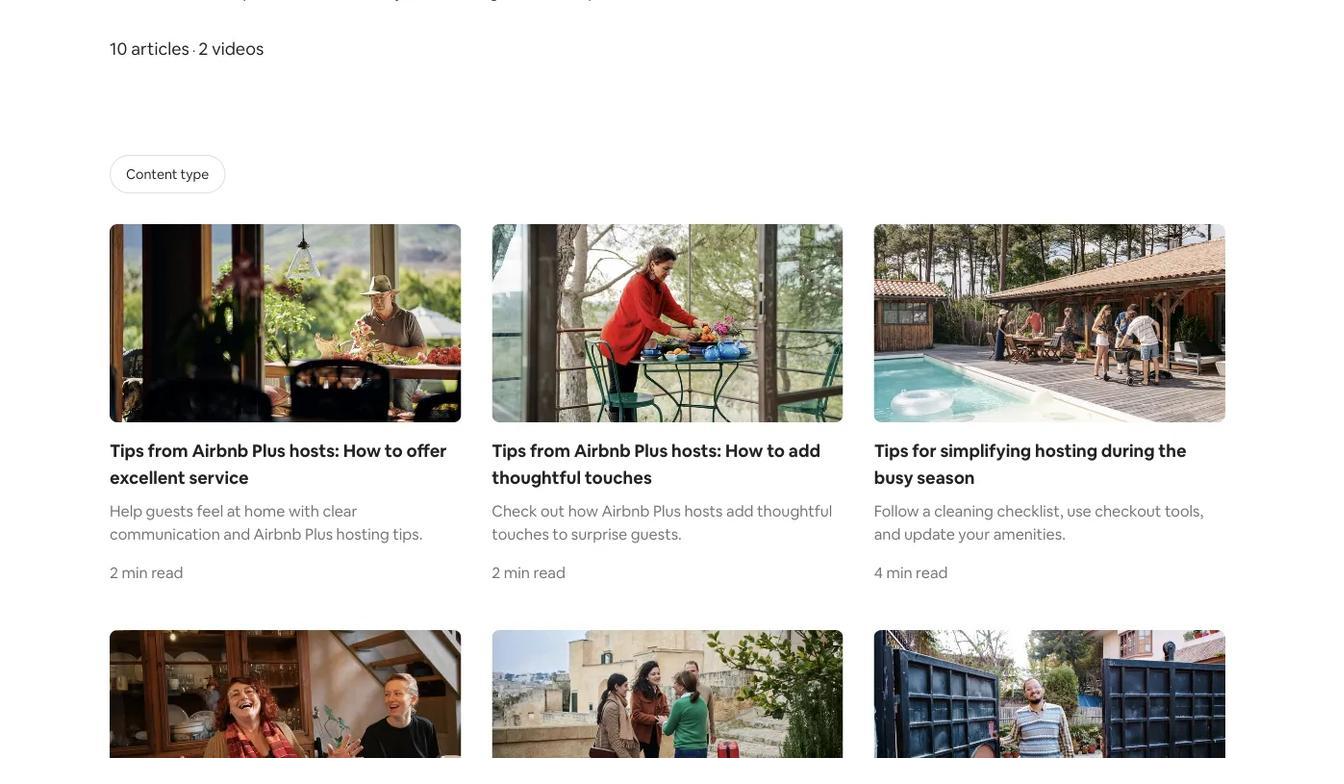 Task type: describe. For each thing, give the bounding box(es) containing it.
from for excellent
[[148, 439, 188, 462]]

checkout
[[1095, 500, 1162, 520]]

to for offer
[[385, 439, 403, 462]]

add inside tips from airbnb plus hosts: how to add thoughtful touches
[[789, 439, 821, 462]]

tips for thoughtful
[[492, 439, 526, 462]]

help guests feel at home with clear communication and airbnb plus hosting tips.
[[110, 500, 423, 543]]

a
[[923, 500, 931, 520]]

with
[[289, 500, 319, 520]]

use
[[1067, 500, 1092, 520]]

videos
[[212, 38, 264, 60]]

to inside check out how airbnb plus hosts add thoughtful touches to surprise guests.
[[552, 524, 568, 543]]

plus inside check out how airbnb plus hosts add thoughtful touches to surprise guests.
[[653, 500, 681, 520]]

tips for excellent
[[110, 439, 144, 462]]

min for excellent
[[122, 562, 148, 582]]

thoughtful inside tips from airbnb plus hosts: how to add thoughtful touches
[[492, 466, 581, 489]]

help
[[110, 500, 142, 520]]

read for thoughtful
[[533, 562, 566, 582]]

busy
[[874, 466, 913, 489]]

communication
[[110, 524, 220, 543]]

service
[[189, 466, 249, 489]]

home
[[244, 500, 285, 520]]

3 read from the left
[[916, 562, 948, 582]]

your
[[958, 524, 990, 543]]

add inside check out how airbnb plus hosts add thoughtful touches to surprise guests.
[[726, 500, 754, 520]]

clear
[[323, 500, 357, 520]]

from for thoughtful
[[530, 439, 570, 462]]

cleaning
[[934, 500, 994, 520]]

the
[[1159, 439, 1187, 462]]

read for excellent
[[151, 562, 183, 582]]

amenities.
[[993, 524, 1066, 543]]

airbnb inside tips from airbnb plus hosts: how to offer excellent service
[[192, 439, 249, 462]]

10 articles · 2 videos
[[110, 38, 264, 60]]

how
[[568, 500, 598, 520]]

tips.
[[393, 524, 423, 543]]

4 min read
[[874, 562, 948, 582]]

content type button
[[110, 155, 225, 193]]

content type
[[126, 166, 209, 183]]

airbnb inside tips from airbnb plus hosts: how to add thoughtful touches
[[574, 439, 631, 462]]

and inside the follow a cleaning checklist, use checkout tools, and update your amenities.
[[874, 524, 901, 543]]

follow a cleaning checklist, use checkout tools, and update your amenities.
[[874, 500, 1204, 543]]

at
[[227, 500, 241, 520]]

offer
[[406, 439, 447, 462]]



Task type: locate. For each thing, give the bounding box(es) containing it.
articles
[[131, 38, 189, 60]]

checklist,
[[997, 500, 1064, 520]]

min down communication
[[122, 562, 148, 582]]

thoughtful right hosts
[[757, 500, 832, 520]]

0 horizontal spatial to
[[385, 439, 403, 462]]

read down out
[[533, 562, 566, 582]]

airbnb inside check out how airbnb plus hosts add thoughtful touches to surprise guests.
[[602, 500, 650, 520]]

how for offer
[[343, 439, 381, 462]]

2 horizontal spatial min
[[886, 562, 913, 582]]

0 horizontal spatial thoughtful
[[492, 466, 581, 489]]

season
[[917, 466, 975, 489]]

hosts
[[684, 500, 723, 520]]

1 how from the left
[[343, 439, 381, 462]]

0 vertical spatial touches
[[585, 466, 652, 489]]

add
[[789, 439, 821, 462], [726, 500, 754, 520]]

hosting
[[1035, 439, 1098, 462], [336, 524, 389, 543]]

touches
[[585, 466, 652, 489], [492, 524, 549, 543]]

plus
[[252, 439, 286, 462], [634, 439, 668, 462], [653, 500, 681, 520], [305, 524, 333, 543]]

min for thoughtful
[[504, 562, 530, 582]]

1 horizontal spatial tips
[[492, 439, 526, 462]]

2 horizontal spatial 2
[[492, 562, 501, 582]]

0 horizontal spatial touches
[[492, 524, 549, 543]]

hosts: for touches
[[671, 439, 722, 462]]

2 from from the left
[[530, 439, 570, 462]]

1 horizontal spatial how
[[725, 439, 763, 462]]

tips up check
[[492, 439, 526, 462]]

a host wearing a hat arranges flowers in his home in cape town, south africa. image
[[110, 224, 461, 422], [110, 224, 461, 422]]

2 right ·
[[198, 38, 208, 60]]

and
[[223, 524, 250, 543], [874, 524, 901, 543]]

airbnb down home
[[254, 524, 302, 543]]

2 min read down communication
[[110, 562, 183, 582]]

touches inside check out how airbnb plus hosts add thoughtful touches to surprise guests.
[[492, 524, 549, 543]]

hosting up use
[[1035, 439, 1098, 462]]

2 tips from the left
[[492, 439, 526, 462]]

2 for tips from airbnb plus hosts: how to offer excellent service
[[110, 562, 118, 582]]

1 horizontal spatial min
[[504, 562, 530, 582]]

1 min from the left
[[122, 562, 148, 582]]

and down at on the bottom of page
[[223, 524, 250, 543]]

tips from airbnb plus hosts: how to add thoughtful touches
[[492, 439, 821, 489]]

touches inside tips from airbnb plus hosts: how to add thoughtful touches
[[585, 466, 652, 489]]

·
[[192, 41, 195, 59]]

2 horizontal spatial tips
[[874, 439, 909, 462]]

hosts: up hosts
[[671, 439, 722, 462]]

2 and from the left
[[874, 524, 901, 543]]

tools,
[[1165, 500, 1204, 520]]

min right 4
[[886, 562, 913, 582]]

check out how airbnb plus hosts add thoughtful touches to surprise guests.
[[492, 500, 832, 543]]

1 hosts: from the left
[[289, 439, 339, 462]]

thoughtful inside check out how airbnb plus hosts add thoughtful touches to surprise guests.
[[757, 500, 832, 520]]

from up out
[[530, 439, 570, 462]]

2 for tips from airbnb plus hosts: how to add thoughtful touches
[[492, 562, 501, 582]]

1 horizontal spatial hosting
[[1035, 439, 1098, 462]]

0 horizontal spatial hosting
[[336, 524, 389, 543]]

feel
[[197, 500, 223, 520]]

thoughtful up out
[[492, 466, 581, 489]]

1 vertical spatial add
[[726, 500, 754, 520]]

2 min read
[[110, 562, 183, 582], [492, 562, 566, 582]]

hosts: inside tips from airbnb plus hosts: how to offer excellent service
[[289, 439, 339, 462]]

0 horizontal spatial 2 min read
[[110, 562, 183, 582]]

during
[[1101, 439, 1155, 462]]

three people set an outdoor table while three others cook food on a grill that's situated on a deck next to a swimming pool. image
[[874, 224, 1226, 422], [874, 224, 1226, 422]]

1 2 min read from the left
[[110, 562, 183, 582]]

hosts: inside tips from airbnb plus hosts: how to add thoughtful touches
[[671, 439, 722, 462]]

airbnb up surprise
[[602, 500, 650, 520]]

plus inside tips from airbnb plus hosts: how to add thoughtful touches
[[634, 439, 668, 462]]

0 horizontal spatial how
[[343, 439, 381, 462]]

to inside tips from airbnb plus hosts: how to add thoughtful touches
[[767, 439, 785, 462]]

surprise
[[571, 524, 627, 543]]

0 horizontal spatial read
[[151, 562, 183, 582]]

plus up home
[[252, 439, 286, 462]]

from inside tips from airbnb plus hosts: how to offer excellent service
[[148, 439, 188, 462]]

hosts:
[[289, 439, 339, 462], [671, 439, 722, 462]]

0 horizontal spatial add
[[726, 500, 754, 520]]

how for add
[[725, 439, 763, 462]]

tips
[[110, 439, 144, 462], [492, 439, 526, 462], [874, 439, 909, 462]]

0 vertical spatial thoughtful
[[492, 466, 581, 489]]

2 hosts: from the left
[[671, 439, 722, 462]]

4
[[874, 562, 883, 582]]

airbnb inside help guests feel at home with clear communication and airbnb plus hosting tips.
[[254, 524, 302, 543]]

1 horizontal spatial add
[[789, 439, 821, 462]]

plus down with
[[305, 524, 333, 543]]

0 vertical spatial hosting
[[1035, 439, 1098, 462]]

simplifying
[[940, 439, 1031, 462]]

min
[[122, 562, 148, 582], [504, 562, 530, 582], [886, 562, 913, 582]]

3 tips from the left
[[874, 439, 909, 462]]

2
[[198, 38, 208, 60], [110, 562, 118, 582], [492, 562, 501, 582]]

plus up check out how airbnb plus hosts add thoughtful touches to surprise guests.
[[634, 439, 668, 462]]

out
[[541, 500, 565, 520]]

touches up how
[[585, 466, 652, 489]]

hosting inside tips for simplifying hosting during the busy season
[[1035, 439, 1098, 462]]

airbnb up service
[[192, 439, 249, 462]]

tips inside tips for simplifying hosting during the busy season
[[874, 439, 909, 462]]

2 read from the left
[[533, 562, 566, 582]]

tips inside tips from airbnb plus hosts: how to add thoughtful touches
[[492, 439, 526, 462]]

0 horizontal spatial min
[[122, 562, 148, 582]]

1 vertical spatial thoughtful
[[757, 500, 832, 520]]

0 horizontal spatial 2
[[110, 562, 118, 582]]

from inside tips from airbnb plus hosts: how to add thoughtful touches
[[530, 439, 570, 462]]

excellent
[[110, 466, 185, 489]]

and inside help guests feel at home with clear communication and airbnb plus hosting tips.
[[223, 524, 250, 543]]

a person opens a large black gate and smiles, with a stone patio and trees in the background. image
[[874, 630, 1226, 758], [874, 630, 1226, 758]]

thoughtful
[[492, 466, 581, 489], [757, 500, 832, 520]]

how inside tips from airbnb plus hosts: how to add thoughtful touches
[[725, 439, 763, 462]]

how inside tips from airbnb plus hosts: how to offer excellent service
[[343, 439, 381, 462]]

1 tips from the left
[[110, 439, 144, 462]]

to inside tips from airbnb plus hosts: how to offer excellent service
[[385, 439, 403, 462]]

2 horizontal spatial to
[[767, 439, 785, 462]]

and down follow
[[874, 524, 901, 543]]

to for add
[[767, 439, 785, 462]]

hosting down clear
[[336, 524, 389, 543]]

2 min read for tips from airbnb plus hosts: how to offer excellent service
[[110, 562, 183, 582]]

1 read from the left
[[151, 562, 183, 582]]

airbnb
[[192, 439, 249, 462], [574, 439, 631, 462], [602, 500, 650, 520], [254, 524, 302, 543]]

2 min read for tips from airbnb plus hosts: how to add thoughtful touches
[[492, 562, 566, 582]]

tips for simplifying hosting during the busy season
[[874, 439, 1187, 489]]

tips inside tips from airbnb plus hosts: how to offer excellent service
[[110, 439, 144, 462]]

hosts: up with
[[289, 439, 339, 462]]

1 vertical spatial hosting
[[336, 524, 389, 543]]

how
[[343, 439, 381, 462], [725, 439, 763, 462]]

10
[[110, 38, 127, 60]]

1 vertical spatial touches
[[492, 524, 549, 543]]

2 how from the left
[[725, 439, 763, 462]]

check
[[492, 500, 537, 520]]

1 horizontal spatial thoughtful
[[757, 500, 832, 520]]

1 horizontal spatial touches
[[585, 466, 652, 489]]

2 down help
[[110, 562, 118, 582]]

0 horizontal spatial tips
[[110, 439, 144, 462]]

follow
[[874, 500, 919, 520]]

1 horizontal spatial 2
[[198, 38, 208, 60]]

hosting inside help guests feel at home with clear communication and airbnb plus hosting tips.
[[336, 524, 389, 543]]

1 from from the left
[[148, 439, 188, 462]]

1 horizontal spatial read
[[533, 562, 566, 582]]

tips from airbnb plus hosts: how to offer excellent service
[[110, 439, 447, 489]]

to
[[385, 439, 403, 462], [767, 439, 785, 462], [552, 524, 568, 543]]

tips up excellent
[[110, 439, 144, 462]]

content
[[126, 166, 177, 183]]

tips up busy
[[874, 439, 909, 462]]

0 horizontal spatial from
[[148, 439, 188, 462]]

airbnb up how
[[574, 439, 631, 462]]

from up excellent
[[148, 439, 188, 462]]

guests
[[146, 500, 193, 520]]

guests.
[[631, 524, 682, 543]]

1 horizontal spatial and
[[874, 524, 901, 543]]

from
[[148, 439, 188, 462], [530, 439, 570, 462]]

hosts: for service
[[289, 439, 339, 462]]

plus up guests. on the bottom of page
[[653, 500, 681, 520]]

1 horizontal spatial from
[[530, 439, 570, 462]]

for
[[912, 439, 937, 462]]

touches down check
[[492, 524, 549, 543]]

0 vertical spatial add
[[789, 439, 821, 462]]

update
[[904, 524, 955, 543]]

1 and from the left
[[223, 524, 250, 543]]

2 2 min read from the left
[[492, 562, 566, 582]]

a host shakes hands with one of three guests standing beside roller bags on a cobblestone walkway tinged green with moss. image
[[492, 630, 843, 758], [492, 630, 843, 758]]

0 horizontal spatial hosts:
[[289, 439, 339, 462]]

2 down check
[[492, 562, 501, 582]]

read down update
[[916, 562, 948, 582]]

2 horizontal spatial read
[[916, 562, 948, 582]]

plus inside help guests feel at home with clear communication and airbnb plus hosting tips.
[[305, 524, 333, 543]]

type
[[180, 166, 209, 183]]

1 horizontal spatial 2 min read
[[492, 562, 566, 582]]

an airbnb rooms host and her guest both laugh while sitting side by side at a wooden table with mugs and glasses on it. image
[[110, 630, 461, 758], [110, 630, 461, 758]]

2 min read down check
[[492, 562, 566, 582]]

0 horizontal spatial and
[[223, 524, 250, 543]]

min down check
[[504, 562, 530, 582]]

1 horizontal spatial to
[[552, 524, 568, 543]]

plus inside tips from airbnb plus hosts: how to offer excellent service
[[252, 439, 286, 462]]

read down communication
[[151, 562, 183, 582]]

read
[[151, 562, 183, 582], [533, 562, 566, 582], [916, 562, 948, 582]]

1 horizontal spatial hosts:
[[671, 439, 722, 462]]

2 min from the left
[[504, 562, 530, 582]]

3 min from the left
[[886, 562, 913, 582]]

a host in a red sweater sets the table on her olive farm. image
[[492, 224, 843, 422], [492, 224, 843, 422]]



Task type: vqa. For each thing, say whether or not it's contained in the screenshot.
home
yes



